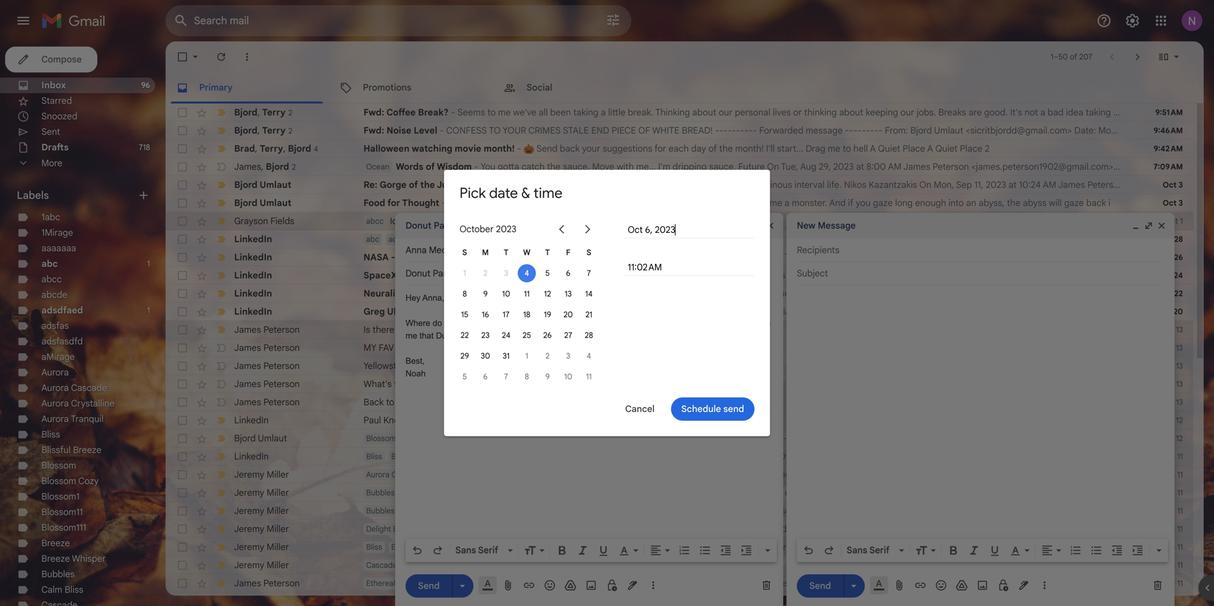 Task type: locate. For each thing, give the bounding box(es) containing it.
24
[[1174, 271, 1183, 280], [502, 331, 510, 340]]

1 vertical spatial bjord umlaut
[[234, 197, 291, 209]]

noah,
[[451, 215, 475, 227], [467, 378, 491, 390]]

1 james peterson from the top
[[234, 324, 300, 335]]

27 oct cell
[[558, 325, 579, 346]]

17 important according to google magic. switch from the top
[[215, 559, 228, 572]]

peterson for 15th row from the bottom
[[263, 342, 300, 354]]

yellowstone - this new season of yellowstone: aliens will premier june 1987
[[364, 360, 670, 372]]

abyss,
[[565, 179, 591, 191], [663, 179, 689, 191], [979, 197, 1005, 209]]

1 vertical spatial fwd:
[[364, 125, 384, 136]]

breeze
[[494, 434, 519, 443], [73, 444, 101, 456], [391, 452, 416, 462], [393, 524, 417, 534], [41, 538, 70, 549], [41, 553, 70, 564]]

row containing james
[[166, 158, 1214, 176]]

we left end
[[593, 179, 605, 191]]

hey, left 'do'
[[474, 560, 491, 571]]

not right it's
[[1025, 107, 1038, 118]]

hey, left how
[[566, 469, 584, 480]]

aurora tranquil link
[[41, 413, 104, 425]]

will
[[1049, 197, 1062, 209], [581, 360, 594, 372], [626, 469, 639, 480], [581, 505, 594, 517]]

0 horizontal spatial taking
[[573, 107, 599, 118]]

today
[[828, 306, 853, 317]]

4 not important switch from the top
[[215, 378, 228, 391]]

7 inside cell
[[587, 268, 591, 278]]

1 vertical spatial be
[[634, 578, 644, 589]]

2 taking from the left
[[1086, 107, 1111, 118]]

sauce. down your
[[563, 161, 590, 172]]

boos
[[467, 342, 488, 354]]

what down yellowstone - this new season of yellowstone: aliens will premier june 1987
[[493, 378, 515, 390]]

bjord , terry 2 for fwd: coffee break? - seems to me we've all been taking a little break. thinking about our personal lives or thinking about keeping our jobs. breaks are good. it's not a bad idea taking a break every now and th
[[234, 107, 292, 118]]

grid
[[454, 242, 599, 387]]

0 vertical spatial that
[[618, 197, 635, 209]]

9 left short
[[545, 372, 550, 382]]

brad
[[234, 143, 255, 154]]

important mainly because you often read messages with this label. switch
[[215, 106, 228, 119], [215, 124, 228, 137], [215, 142, 228, 155]]

bjord umlaut
[[234, 179, 291, 191], [234, 197, 291, 209], [234, 433, 287, 444]]

3 james peterson from the top
[[234, 360, 300, 372]]

if right know
[[741, 523, 747, 535]]

18 oct cell
[[517, 304, 537, 325]]

bjord , terry 2 for fwd: noise level - confess to your crimes stale end piece of white bread! ---------- forwarded message --------- from: bjord umlaut <sicritbjordd@gmail.com> date: mon, aug 7, 2023 at 10:58 am
[[234, 125, 292, 136]]

bubbles inside adsfas adsfasdfd amirage aurora aurora cascade aurora crystalline aurora tranquil bliss blissful breeze blossom blossom cozy blossom1 blossom11 blossom111 breeze breeze whisper bubbles calm bliss
[[41, 569, 75, 580]]

, for halloween watching movie month!
[[255, 143, 257, 154]]

ice
[[515, 215, 527, 227]]

2 sep 11 from the top
[[1162, 470, 1183, 480]]

more
[[634, 324, 655, 335]]

roof?
[[729, 469, 751, 480]]

-
[[451, 107, 455, 118], [440, 125, 444, 136], [715, 125, 719, 136], [719, 125, 724, 136], [724, 125, 728, 136], [728, 125, 732, 136], [732, 125, 736, 136], [736, 125, 740, 136], [740, 125, 744, 136], [744, 125, 749, 136], [749, 125, 753, 136], [753, 125, 757, 136], [845, 125, 849, 136], [849, 125, 853, 136], [853, 125, 858, 136], [858, 125, 862, 136], [862, 125, 866, 136], [866, 125, 870, 136], [870, 125, 874, 136], [874, 125, 879, 136], [879, 125, 883, 136], [515, 143, 524, 154], [474, 161, 478, 172], [469, 179, 473, 191], [442, 197, 446, 209], [434, 215, 438, 227], [391, 252, 395, 263], [778, 252, 783, 263], [425, 324, 429, 335], [414, 360, 418, 372], [437, 378, 442, 390], [442, 397, 446, 408], [783, 433, 787, 444], [527, 523, 531, 535], [579, 541, 583, 553], [467, 560, 471, 571], [494, 578, 498, 589]]

13 for is there hope? - the forge stone has been lost to maldenia. what more could we do to save alendria?!
[[1176, 325, 1183, 335]]

serene
[[620, 434, 645, 443]]

1 about from the left
[[692, 107, 716, 118]]

Date field
[[627, 223, 753, 237]]

cascade down knopp
[[391, 470, 422, 480]]

lottery right ethereal on the bottom left of page
[[402, 578, 431, 589]]

0 vertical spatial oct
[[1163, 180, 1177, 190]]

important according to google magic. switch for trending now: dna oyj:n älylämmityspalvelu wattinen auttaa… ͏ ͏ ͏ ͏ ͏ ͏ ͏ ͏ ͏ ͏ ͏ ͏ ͏ ͏ ͏ ͏ ͏ ͏ ͏ ͏ ͏ ͏ ͏ ͏ ͏ ͏ ͏ ͏ ͏ ͏ ͏ ͏ ͏ ͏ ͏ ͏ ͏ ͏ ͏ ͏ ͏ ͏ ͏ ͏ ͏ ͏ ͏ ͏ ͏ ͏ ͏ ͏ ͏ ͏ ͏ ͏ ͏ ͏ ͏ ͏ ͏ ͏ ͏ ͏ ͏ ͏ ͏ ͏ ͏ ͏ ͏
[[215, 450, 228, 463]]

main content containing primary
[[166, 41, 1214, 606]]

umlaut
[[934, 125, 963, 136], [260, 179, 291, 191], [260, 197, 291, 209], [258, 433, 287, 444]]

11 nov cell
[[579, 366, 599, 387]]

10 right 9 oct cell
[[502, 289, 510, 299]]

1 s column header from the left
[[454, 242, 475, 263]]

i'm up the soon,
[[759, 487, 771, 498]]

important according to google magic. switch for hey, i will be sending out my wedding invitations soon, so keep an eye out for them! thanks, jeremy
[[215, 505, 228, 518]]

4 jeremy miller from the top
[[234, 523, 289, 535]]

1 horizontal spatial aug
[[1121, 125, 1137, 136]]

all
[[539, 107, 548, 118]]

thoughts down 11 oct cell
[[516, 306, 556, 317]]

12 row from the top
[[166, 303, 1194, 321]]

share
[[449, 270, 474, 281], [458, 288, 483, 299], [466, 306, 490, 317], [459, 415, 482, 426]]

bubbles up calm bliss link
[[41, 569, 75, 580]]

pick
[[460, 184, 486, 202]]

james peterson for is there hope? - the forge stone has been lost to maldenia. what more could we do to save alendria?!
[[234, 324, 300, 335]]

28 oct cell
[[579, 325, 599, 346]]

bjord , terry 2 up brad , terry , bjord 4
[[234, 125, 292, 136]]

get
[[500, 215, 513, 227]]

0 horizontal spatial dark
[[544, 179, 563, 191]]

1 inside "cell"
[[463, 268, 466, 278]]

abcc inside abcc ice cream - hi noah, let's get ice cream. best, grayson
[[366, 216, 384, 226]]

0 vertical spatial in
[[625, 179, 633, 191]]

13 inside cell
[[565, 289, 572, 299]]

2 bjord umlaut from the top
[[234, 197, 291, 209]]

2 horizontal spatial am
[[1205, 125, 1214, 136]]

0 vertical spatial abcc
[[366, 216, 384, 226]]

0 horizontal spatial am
[[888, 161, 902, 172]]

1 vertical spatial bad
[[706, 433, 722, 444]]

10 for 10 oct "cell"
[[502, 289, 510, 299]]

0 vertical spatial 4
[[314, 144, 318, 154]]

0 horizontal spatial you
[[507, 560, 522, 571]]

jeremy miller for hey, i bought tickets to the jonas brothers concert. i'm so excited! cheers, jeremy
[[234, 487, 289, 498]]

13 important according to google magic. switch from the top
[[215, 486, 228, 499]]

5 inside 5 nov 'cell'
[[463, 372, 467, 382]]

dark up should
[[544, 179, 563, 191]]

28 row from the top
[[166, 593, 1194, 606]]

blossom1 link
[[41, 491, 80, 502]]

3 jeremy miller from the top
[[234, 505, 289, 517]]

2023 inside row
[[496, 224, 516, 235]]

5 inside 5 oct cell
[[545, 268, 550, 278]]

1 row from the top
[[166, 104, 1214, 122]]

thoughts down 4 oct cell
[[509, 288, 549, 299]]

21 oct cell
[[579, 304, 599, 325]]

2 out from the left
[[845, 505, 858, 517]]

7
[[587, 268, 591, 278], [504, 372, 508, 382]]

spokesperson.
[[798, 578, 858, 589]]

1 horizontal spatial bad
[[1048, 107, 1064, 118]]

0 horizontal spatial dreamy
[[406, 561, 433, 570]]

0 vertical spatial blossom111
[[447, 434, 485, 443]]

sep 12 for there are no bad suggestions...
[[1160, 434, 1183, 443]]

8 down 1 oct "cell"
[[463, 289, 467, 299]]

7 row from the top
[[166, 212, 1194, 230]]

bad right no
[[706, 433, 722, 444]]

long up tickets
[[606, 469, 624, 480]]

0 vertical spatial the
[[431, 324, 447, 335]]

i for bought
[[565, 487, 568, 498]]

more
[[41, 157, 62, 169]]

23 oct cell
[[475, 325, 496, 346]]

of right 30
[[491, 360, 499, 372]]

space
[[511, 252, 539, 263]]

month! down to
[[484, 143, 515, 154]]

1 horizontal spatial brontë,
[[1068, 541, 1097, 553]]

25 oct cell
[[517, 325, 537, 346]]

0 vertical spatial you
[[856, 197, 871, 209]]

Time field
[[627, 260, 753, 275]]

and up he
[[691, 179, 707, 191]]

0 vertical spatial if
[[848, 197, 854, 209]]

bjord , terry 2 down primary tab
[[234, 107, 292, 118]]

and
[[829, 197, 846, 209]]

it down end
[[611, 197, 616, 209]]

0 horizontal spatial adsdfaed
[[41, 305, 83, 316]]

grayson fields
[[234, 215, 294, 227]]

5 oct cell
[[537, 263, 558, 284]]

1 vertical spatial 28
[[585, 331, 593, 340]]

5 jeremy miller from the top
[[234, 541, 289, 553]]

7 important according to google magic. switch from the top
[[215, 305, 228, 318]]

3 not important switch from the top
[[215, 360, 228, 373]]

9 for 9 nov cell
[[545, 372, 550, 382]]

gorge
[[380, 179, 407, 191]]

announce
[[769, 288, 810, 299]]

0 vertical spatial oct 3
[[1163, 180, 1183, 190]]

aug left '29,'
[[800, 161, 816, 172]]

the left abyss
[[1007, 197, 1021, 209]]

for
[[655, 143, 666, 154], [387, 197, 400, 209], [832, 270, 843, 281], [861, 505, 872, 517]]

read
[[688, 541, 707, 553]]

0 horizontal spatial national
[[398, 252, 435, 263]]

2 important according to google magic. switch from the top
[[215, 215, 228, 228]]

14 oct cell
[[579, 284, 599, 304]]

1 horizontal spatial back
[[1086, 197, 1106, 209]]

jeremy miller for office supplies
[[234, 523, 289, 535]]

miller for hey, i bought tickets to the jonas brothers concert. i'm so excited! cheers, jeremy
[[267, 487, 289, 498]]

send
[[536, 143, 558, 154]]

breeze link
[[41, 538, 70, 549]]

2 important mainly because you often read messages with this label. switch from the top
[[215, 124, 228, 137]]

2 vertical spatial blossom
[[41, 475, 76, 487]]

0 horizontal spatial 10
[[502, 289, 510, 299]]

crimes
[[528, 125, 561, 136]]

row
[[166, 104, 1214, 122], [166, 122, 1214, 140], [166, 140, 1194, 158], [166, 158, 1214, 176], [166, 176, 1214, 194], [166, 194, 1194, 212], [166, 212, 1194, 230], [166, 230, 1194, 248], [166, 248, 1194, 267], [166, 267, 1194, 285], [166, 285, 1194, 303], [166, 303, 1194, 321], [166, 321, 1194, 339], [166, 339, 1194, 357], [166, 357, 1194, 375], [166, 375, 1194, 393], [166, 393, 1194, 411], [166, 411, 1194, 430], [166, 430, 1194, 448], [166, 448, 1194, 466], [166, 466, 1194, 484], [166, 484, 1194, 502], [166, 502, 1194, 520], [166, 520, 1194, 538], [166, 538, 1214, 556], [166, 556, 1194, 574], [166, 574, 1194, 593], [166, 593, 1194, 606]]

linkedin: for we're
[[662, 288, 699, 299]]

1 vertical spatial mon,
[[934, 179, 954, 191]]

brad , terry , bjord 4
[[234, 143, 318, 154]]

blossom111
[[447, 434, 485, 443], [41, 522, 86, 533]]

3 important according to google magic. switch from the top
[[215, 233, 228, 246]]

2 vertical spatial 12
[[1176, 434, 1183, 443]]

could
[[658, 324, 680, 335]]

a down re: gorge of the jungle - we come from a dark abyss, we end in a dark abyss, and we call the luminous interval life. nikos kazantzakis on mon, sep 11, 2023 at 10:24 am james peterson <james.peterson1902@
[[785, 197, 790, 209]]

me right drag
[[828, 143, 841, 154]]

24 up sep 22 on the top right
[[1174, 271, 1183, 280]]

not important switch for back to the future
[[215, 396, 228, 409]]

we're
[[701, 288, 724, 299]]

blossom down blossom link on the left bottom of page
[[41, 475, 76, 487]]

1 horizontal spatial lives
[[773, 107, 791, 118]]

bad
[[1048, 107, 1064, 118], [706, 433, 722, 444]]

1 horizontal spatial out
[[845, 505, 858, 517]]

hey, i will be sending out my wedding invitations soon, so keep an eye out for them! thanks, jeremy
[[557, 505, 964, 517]]

11
[[524, 289, 530, 299], [586, 372, 592, 382], [1177, 452, 1183, 462], [1177, 470, 1183, 480], [1177, 488, 1183, 498], [1177, 506, 1183, 516], [1177, 524, 1183, 534], [1177, 542, 1183, 552], [1177, 561, 1183, 570], [1177, 579, 1183, 588]]

»
[[585, 224, 591, 235]]

guys
[[427, 342, 450, 354]]

james
[[234, 161, 261, 172], [903, 161, 930, 172], [1058, 179, 1085, 191], [428, 234, 457, 245], [234, 324, 261, 335], [234, 342, 261, 354], [234, 360, 261, 372], [234, 378, 261, 390], [234, 397, 261, 408], [234, 578, 261, 589]]

20 oct cell
[[558, 304, 579, 325]]

2 vertical spatial terry
[[260, 143, 283, 154]]

2 horizontal spatial we
[[709, 179, 721, 191]]

1 fwd: from the top
[[364, 107, 384, 118]]

8 inside 8 nov cell
[[525, 372, 529, 382]]

0 vertical spatial 7
[[587, 268, 591, 278]]

abc inside row
[[366, 234, 379, 244]]

scott
[[748, 541, 769, 553]]

0 horizontal spatial aug
[[800, 161, 816, 172]]

james peterson for yellowstone - this new season of yellowstone: aliens will premier june 1987
[[234, 360, 300, 372]]

important mainly because you often read messages with this label. switch for fwd: noise level - confess to your crimes stale end piece of white bread! ---------- forwarded message --------- from: bjord umlaut <sicritbjordd@gmail.com> date: mon, aug 7, 2023 at 10:58 am
[[215, 124, 228, 137]]

soon,
[[756, 505, 779, 517]]

19 oct cell
[[537, 304, 558, 325]]

pick date & time dialog
[[444, 170, 770, 436]]

important according to google magic. switch
[[215, 197, 228, 210], [215, 215, 228, 228], [215, 233, 228, 246], [215, 251, 228, 264], [215, 269, 228, 282], [215, 287, 228, 300], [215, 305, 228, 318], [215, 323, 228, 336], [215, 414, 228, 427], [215, 432, 228, 445], [215, 450, 228, 463], [215, 468, 228, 481], [215, 486, 228, 499], [215, 505, 228, 518], [215, 523, 228, 536], [215, 541, 228, 554], [215, 559, 228, 572], [215, 577, 228, 590]]

4 james peterson from the top
[[234, 378, 300, 390]]

0 horizontal spatial long
[[606, 469, 624, 480]]

cascade
[[71, 382, 107, 394], [391, 470, 422, 480], [366, 561, 397, 570]]

2 t from the left
[[545, 248, 550, 257]]

30
[[481, 351, 490, 361]]

5 down season
[[463, 372, 467, 382]]

15 oct cell
[[454, 304, 475, 325]]

0 horizontal spatial gaze
[[873, 197, 893, 209]]

noah, for let's
[[451, 215, 475, 227]]

22 row from the top
[[166, 484, 1194, 502]]

oct 3 for re: gorge of the jungle - we come from a dark abyss, we end in a dark abyss, and we call the luminous interval life. nikos kazantzakis on mon, sep 11, 2023 at 10:24 am james peterson <james.peterson1902@
[[1163, 180, 1183, 190]]

28 inside "28 oct" cell
[[585, 331, 593, 340]]

linkedin:
[[653, 270, 690, 281], [662, 288, 699, 299], [669, 306, 706, 317]]

you right 'do'
[[507, 560, 522, 571]]

abyss, down 11,
[[979, 197, 1005, 209]]

0 vertical spatial bjord umlaut
[[234, 179, 291, 191]]

dark down me... on the top
[[642, 179, 661, 191]]

gaze down kazantzakis
[[873, 197, 893, 209]]

1 sep 13 from the top
[[1160, 325, 1183, 335]]

10 for 10 nov cell
[[564, 372, 572, 382]]

2 miller from the top
[[267, 487, 289, 498]]

bjord umlaut for re: gorge of the jungle
[[234, 179, 291, 191]]

adsdfaed up the adsfas
[[41, 305, 83, 316]]

0 horizontal spatial ...
[[896, 541, 903, 553]]

re:
[[364, 179, 377, 191]]

social tab
[[493, 72, 656, 104]]

grid containing s
[[454, 242, 599, 387]]

not important switch
[[215, 160, 228, 173], [215, 342, 228, 354], [215, 360, 228, 373], [215, 378, 228, 391], [215, 396, 228, 409], [215, 595, 228, 606]]

0 vertical spatial i
[[609, 234, 611, 245]]

the up hey, i bought tickets to the jonas brothers concert. i'm so excited! cheers, jeremy
[[713, 469, 727, 480]]

blossom111 down the blossom11 link
[[41, 522, 86, 533]]

6 jeremy miller from the top
[[234, 560, 289, 571]]

3 row from the top
[[166, 140, 1194, 158]]

1 miller from the top
[[267, 469, 289, 480]]

8 inside cell
[[463, 289, 467, 299]]

0 vertical spatial what
[[610, 324, 632, 335]]

2 inside cell
[[483, 268, 488, 278]]

social
[[527, 82, 552, 93]]

2 t column header from the left
[[537, 242, 558, 263]]

national down the cream
[[398, 252, 435, 263]]

an
[[966, 197, 976, 209], [815, 505, 826, 517]]

lives left 'due'
[[674, 415, 692, 426]]

0 vertical spatial it
[[611, 197, 616, 209]]

peterson for 27th row from the top
[[263, 578, 300, 589]]

1 vertical spatial abc
[[41, 258, 58, 269]]

save
[[720, 324, 739, 335]]

so left keep
[[781, 505, 791, 517]]

0 horizontal spatial sauce.
[[563, 161, 590, 172]]

1 place from the left
[[903, 143, 925, 154]]

important according to google magic. switch for trending on linkedin: happy national aviation day! today we… ͏ ͏ ͏ ͏ ͏ ͏ ͏ ͏ ͏ ͏ ͏ ͏ ͏ ͏ ͏ ͏ ͏ ͏ ͏ ͏ ͏ ͏ ͏ ͏ ͏ ͏ ͏ ͏ ͏ ͏ ͏ ͏ ͏ ͏ ͏ ͏ ͏ ͏ ͏ ͏ ͏ ͏ ͏ ͏ ͏ ͏ ͏ ͏ ͏ ͏ ͏ ͏ ͏ ͏ ͏ ͏ ͏ ͏ ͏ ͏ ͏ ͏ ͏ ͏ ͏ ͏ ͏ ͏ ͏ ͏
[[215, 305, 228, 318]]

terry for fwd: coffee break? - seems to me we've all been taking a little break. thinking about our personal lives or thinking about keeping our jobs. breaks are good. it's not a bad idea taking a break every now and th
[[262, 107, 286, 118]]

26 up 1. boos 2. shy guys 3.thwomps/ twhacks
[[543, 331, 552, 340]]

0 vertical spatial not
[[1025, 107, 1038, 118]]

8 for 8 nov cell on the bottom left of the page
[[525, 372, 529, 382]]

oct for whoever fights monsters should see to it that in the process he does not become a monster. and if you gaze long enough into an abyss, the abyss will gaze back i
[[1163, 198, 1177, 208]]

0 vertical spatial sep 12
[[1160, 416, 1183, 425]]

peterson for 17th row
[[263, 397, 300, 408]]

2 bjord , terry 2 from the top
[[234, 125, 292, 136]]

8 down yellowstone:
[[525, 372, 529, 382]]

important according to google magic. switch for hey, how long will it take to change the roof? best, jeremy
[[215, 468, 228, 481]]

, for fwd: coffee break?
[[258, 107, 260, 118]]

0 horizontal spatial spacex
[[364, 270, 397, 281]]

1 vertical spatial terry
[[262, 125, 286, 136]]

in right end
[[625, 179, 633, 191]]

make
[[1171, 161, 1193, 172]]

16 oct cell
[[475, 304, 496, 325]]

bjord
[[234, 107, 258, 118], [234, 125, 258, 136], [910, 125, 932, 136], [288, 143, 311, 154], [266, 161, 289, 172], [234, 179, 258, 191], [234, 197, 258, 209], [234, 433, 256, 444]]

24 oct cell
[[496, 325, 517, 346]]

1 vertical spatial bjord , terry 2
[[234, 125, 292, 136]]

trending for trending on linkedin: we're excited to announce that recruitment… ͏ ͏ ͏ ͏ ͏ ͏ ͏ ͏ ͏ ͏ ͏ ͏ ͏ ͏ ͏ ͏ ͏ ͏ ͏ ͏ ͏ ͏ ͏ ͏ ͏ ͏ ͏ ͏ ͏ ͏ ͏ ͏ ͏ ͏ ͏ ͏ ͏ ͏ ͏ ͏ ͏ ͏ ͏ ͏ ͏ ͏ ͏ ͏ ͏ ͏ ͏ ͏ ͏ ͏ ͏ ͏ ͏ ͏ ͏ ͏ ͏ ͏ ͏ ͏ ͏ ͏
[[611, 288, 647, 299]]

1 vertical spatial an
[[815, 505, 826, 517]]

bliss up blissful
[[41, 429, 60, 440]]

1 sep 12 from the top
[[1160, 416, 1183, 425]]

place up 11,
[[960, 143, 983, 154]]

grayson up today,
[[583, 215, 617, 227]]

1 horizontal spatial it
[[642, 469, 647, 480]]

sep 13
[[1160, 325, 1183, 335], [1160, 343, 1183, 353], [1160, 361, 1183, 371], [1160, 379, 1183, 389], [1160, 398, 1183, 407]]

1 vertical spatial 9
[[545, 372, 550, 382]]

0 vertical spatial back
[[560, 143, 580, 154]]

13 for what's the name! - hello noah, what is noah short for!
[[1176, 379, 1183, 389]]

dna
[[758, 451, 777, 462]]

labels navigation
[[0, 41, 166, 606]]

26 inside row
[[1174, 253, 1183, 262]]

2 dark from the left
[[642, 179, 661, 191]]

important mainly because you often read messages with this label. switch for fwd: coffee break? - seems to me we've all been taking a little break. thinking about our personal lives or thinking about keeping our jobs. breaks are good. it's not a bad idea taking a break every now and th
[[215, 106, 228, 119]]

spacex down nasa
[[364, 270, 397, 281]]

2 brontë, from the left
[[1068, 541, 1097, 553]]

1 vertical spatial 8
[[525, 372, 529, 382]]

level
[[414, 125, 437, 136]]

1 vertical spatial abcc
[[41, 274, 62, 285]]

1 horizontal spatial adsdfaed
[[388, 234, 422, 244]]

2 horizontal spatial 4
[[587, 351, 591, 361]]

before
[[650, 234, 677, 245]]

20 inside cell
[[564, 310, 573, 320]]

1 vertical spatial i'm
[[759, 487, 771, 498]]

20 inside row
[[1173, 307, 1183, 317]]

aurora cascade
[[366, 470, 422, 480]]

been right all
[[550, 107, 571, 118]]

16 important according to google magic. switch from the top
[[215, 541, 228, 554]]

aurora up "aurora tranquil" link
[[41, 398, 69, 409]]

0 horizontal spatial 'wuthering
[[961, 541, 1006, 553]]

wedding
[[675, 505, 710, 517]]

2 not important switch from the top
[[215, 342, 228, 354]]

halloween
[[364, 143, 409, 154]]

to
[[487, 107, 496, 118], [843, 143, 851, 154], [600, 197, 608, 209], [759, 288, 767, 299], [558, 324, 566, 335], [710, 324, 718, 335], [386, 397, 394, 408], [713, 415, 721, 426], [669, 469, 678, 480], [631, 487, 640, 498], [547, 560, 555, 571], [623, 578, 632, 589]]

future down "name!"
[[413, 397, 439, 408]]

jeremy miller for must read books
[[234, 541, 289, 553]]

2 vertical spatial bjord umlaut
[[234, 433, 287, 444]]

aurora up delight at the bottom left
[[366, 470, 390, 480]]

misc
[[595, 434, 611, 443]]

None search field
[[166, 5, 631, 36]]

hi
[[440, 215, 449, 227]]

0 vertical spatial long
[[895, 197, 913, 209]]

2 horizontal spatial abyss,
[[979, 197, 1005, 209]]

monster.
[[792, 197, 827, 209]]

4 inside brad , terry , bjord 4
[[314, 144, 318, 154]]

2 vertical spatial important mainly because you often read messages with this label. switch
[[215, 142, 228, 155]]

14 row from the top
[[166, 339, 1194, 357]]

0 horizontal spatial s
[[462, 248, 467, 257]]

movie
[[455, 143, 481, 154]]

5 not important switch from the top
[[215, 396, 228, 409]]

3 miller from the top
[[267, 505, 289, 517]]

we
[[475, 179, 488, 191]]

1 horizontal spatial 6
[[566, 268, 570, 278]]

aurora up bliss link
[[41, 413, 69, 425]]

older image
[[1131, 50, 1144, 63]]

26 oct cell
[[537, 325, 558, 346]]

12 important according to google magic. switch from the top
[[215, 468, 228, 481]]

26
[[1174, 253, 1183, 262], [543, 331, 552, 340]]

1 horizontal spatial quiet
[[935, 143, 958, 154]]

is right name
[[582, 578, 588, 589]]

hey, for hey, i bought tickets to the jonas brothers concert. i'm so excited! cheers, jeremy
[[545, 487, 563, 498]]

0 horizontal spatial it
[[611, 197, 616, 209]]

you down nikos
[[856, 197, 871, 209]]

1 nov cell
[[517, 346, 537, 366]]

t column header
[[496, 242, 517, 263], [537, 242, 558, 263]]

tab list
[[166, 72, 1204, 104]]

sep 20
[[1157, 307, 1183, 317]]

forwarded
[[759, 125, 804, 136]]

2 horizontal spatial you
[[856, 197, 871, 209]]

🎃 image
[[524, 144, 534, 155]]

nikos
[[844, 179, 867, 191]]

james peterson
[[234, 324, 300, 335], [234, 342, 300, 354], [234, 360, 300, 372], [234, 378, 300, 390], [234, 397, 300, 408], [234, 578, 300, 589]]

been down the 18
[[518, 324, 538, 335]]

4 oct cell
[[517, 263, 537, 284]]

18 row from the top
[[166, 411, 1194, 430]]

trending for trending on linkedin: internship applications at spacex for spring… ͏ ͏ ͏ ͏ ͏ ͏ ͏ ͏ ͏ ͏ ͏ ͏ ͏ ͏ ͏ ͏ ͏ ͏ ͏ ͏ ͏ ͏ ͏ ͏ ͏ ͏ ͏ ͏ ͏ ͏ ͏ ͏ ͏ ͏ ͏ ͏ ͏ ͏ ͏ ͏ ͏ ͏ ͏ ͏ ͏ ͏
[[602, 270, 638, 281]]

1 vertical spatial 26
[[543, 331, 552, 340]]

miller for hey, i will be sending out my wedding invitations soon, so keep an eye out for them! thanks, jeremy
[[267, 505, 289, 517]]

important according to google magic. switch for lottery spokesperson
[[215, 577, 228, 590]]

bubbles for hey, i bought tickets to the jonas brothers concert. i'm so excited! cheers, jeremy
[[366, 488, 395, 498]]

dripping
[[673, 161, 707, 172]]

2 ... from the left
[[1183, 541, 1190, 553]]

1 lottery from the left
[[402, 578, 431, 589]]

1 bjord umlaut from the top
[[234, 179, 291, 191]]

inbox
[[41, 80, 66, 91]]

1 t from the left
[[504, 248, 509, 257]]

breeze down paul knopp and others share their thoughts on linkedin
[[494, 434, 519, 443]]

spacex
[[364, 270, 397, 281], [798, 270, 830, 281]]

11 oct cell
[[517, 284, 537, 304]]

james peterson for what's the name! - hello noah, what is noah short for!
[[234, 378, 300, 390]]

1 inside cell
[[525, 351, 528, 361]]

it's
[[1010, 107, 1022, 118]]

8 row from the top
[[166, 230, 1194, 248]]

1 horizontal spatial 26
[[1174, 253, 1183, 262]]

1 horizontal spatial me
[[702, 523, 715, 535]]

quiet
[[878, 143, 900, 154], [935, 143, 958, 154]]

10 inside 10 oct "cell"
[[502, 289, 510, 299]]

are
[[969, 107, 982, 118], [677, 433, 691, 444]]

2 sep 13 from the top
[[1160, 343, 1183, 353]]

october 2023 row
[[454, 216, 599, 242]]

hey, for hey, i will be sending out my wedding invitations soon, so keep an eye out for them! thanks, jeremy
[[557, 505, 574, 517]]

2 jeremy miller from the top
[[234, 487, 289, 498]]

f column header
[[558, 242, 579, 263]]

linkedin: up "do" at the right of page
[[669, 306, 706, 317]]

1 vertical spatial back
[[1086, 197, 1106, 209]]

0 vertical spatial 22
[[1174, 289, 1183, 299]]

5 important according to google magic. switch from the top
[[215, 269, 228, 282]]

1 sauce. from the left
[[563, 161, 590, 172]]

be down 1pm at bottom
[[634, 578, 644, 589]]

0 vertical spatial national
[[398, 252, 435, 263]]

s down today,
[[587, 248, 591, 257]]

1 horizontal spatial been
[[550, 107, 571, 118]]

main menu image
[[16, 13, 31, 28]]

cascade inside adsfas adsfasdfd amirage aurora aurora cascade aurora crystalline aurora tranquil bliss blissful breeze blossom blossom cozy blossom1 blossom11 blossom111 breeze breeze whisper bubbles calm bliss
[[71, 382, 107, 394]]

10 down aliens
[[564, 372, 572, 382]]

hey, for hey, how long will it take to change the roof? best, jeremy
[[566, 469, 584, 480]]

want
[[525, 560, 544, 571]]

drafts link
[[41, 142, 69, 153]]

abcc inside abcc abcde
[[41, 274, 62, 285]]

oct down '7:09 am'
[[1163, 180, 1177, 190]]

tab list containing primary
[[166, 72, 1204, 104]]

new down cream. in the top left of the page
[[531, 234, 550, 245]]

about up bread!
[[692, 107, 716, 118]]

and left the th
[[1191, 107, 1206, 118]]

6 for 6 nov cell
[[483, 372, 488, 382]]

11 inside 11 nov cell
[[586, 372, 592, 382]]

0 vertical spatial 12
[[544, 289, 551, 299]]

blossom111 down paul knopp and others share their thoughts on linkedin
[[447, 434, 485, 443]]

adequate
[[682, 578, 722, 589]]

their
[[476, 270, 498, 281], [485, 288, 506, 299], [493, 306, 514, 317], [484, 415, 503, 426]]

back left i
[[1086, 197, 1106, 209]]

0 horizontal spatial month!
[[484, 143, 515, 154]]

bliss
[[41, 429, 60, 440], [366, 452, 382, 462], [366, 542, 382, 552], [65, 584, 83, 595]]

1 vertical spatial 10
[[564, 372, 572, 382]]

refresh image
[[215, 50, 228, 63]]

mon, up into
[[934, 179, 954, 191]]

2 sep 12 from the top
[[1160, 434, 1183, 443]]

t for 1st t 'column header' from left
[[504, 248, 509, 257]]

gaze left i
[[1064, 197, 1084, 209]]

1 horizontal spatial 9
[[545, 372, 550, 382]]

4 row from the top
[[166, 158, 1214, 176]]

9:42 am
[[1154, 144, 1183, 154]]

1 horizontal spatial abyss,
[[663, 179, 689, 191]]

hey, up ordering at left
[[557, 505, 574, 517]]

me left we've
[[498, 107, 511, 118]]

a left break
[[1113, 107, 1118, 118]]

29 oct cell
[[454, 346, 475, 366]]

sep 12 for the tragic loss of lives due to violence in… ͏ ͏ ͏ ͏ ͏ ͏ ͏ ͏ ͏ ͏ ͏ ͏ ͏ ͏ ͏ ͏ ͏ ͏ ͏ ͏ ͏ ͏ ͏ ͏ ͏ ͏ ͏ ͏ ͏ ͏ ͏ ͏ ͏ ͏ ͏ ͏ ͏ ͏ ͏ ͏ ͏ ͏ ͏ ͏ ͏ ͏ ͏ ͏ ͏ ͏ ͏ ͏ ͏ ͏ ͏ ͏ ͏ ͏ ͏ ͏ ͏ ͏ ͏ ͏ ͏ ͏ ͏ ͏ ͏ ͏ ͏ ͏ ͏ ͏ ͏ ͏ ͏ ͏
[[1160, 416, 1183, 425]]

oct 3 up oct 1 on the top right of page
[[1163, 198, 1183, 208]]

24 inside row
[[1174, 271, 1183, 280]]

10 important according to google magic. switch from the top
[[215, 432, 228, 445]]

administration
[[541, 252, 606, 263]]

2 emily from the left
[[1044, 541, 1065, 553]]

19 row from the top
[[166, 430, 1194, 448]]

s column header
[[454, 242, 475, 263], [579, 242, 599, 263]]

in down me... on the top
[[637, 197, 644, 209]]

new up hello
[[440, 360, 457, 372]]

0 horizontal spatial out
[[644, 505, 658, 517]]

1 horizontal spatial a
[[927, 143, 933, 154]]

17 row from the top
[[166, 393, 1194, 411]]

18 important according to google magic. switch from the top
[[215, 577, 228, 590]]

26 down sep 28
[[1174, 253, 1183, 262]]

me
[[498, 107, 511, 118], [828, 143, 841, 154], [702, 523, 715, 535]]

i for testified
[[609, 234, 611, 245]]

let's
[[478, 215, 497, 227]]

31 oct cell
[[496, 346, 517, 366]]

miller for hey, how long will it take to change the roof? best, jeremy
[[267, 469, 289, 480]]

1 vertical spatial important mainly because you often read messages with this label. switch
[[215, 124, 228, 137]]

1 grayson from the left
[[234, 215, 268, 227]]

4 sep 11 from the top
[[1162, 506, 1183, 516]]

3 nov cell
[[558, 346, 579, 366]]

12 for the tragic loss of lives due to violence in… ͏ ͏ ͏ ͏ ͏ ͏ ͏ ͏ ͏ ͏ ͏ ͏ ͏ ͏ ͏ ͏ ͏ ͏ ͏ ͏ ͏ ͏ ͏ ͏ ͏ ͏ ͏ ͏ ͏ ͏ ͏ ͏ ͏ ͏ ͏ ͏ ͏ ͏ ͏ ͏ ͏ ͏ ͏ ͏ ͏ ͏ ͏ ͏ ͏ ͏ ͏ ͏ ͏ ͏ ͏ ͏ ͏ ͏ ͏ ͏ ͏ ͏ ͏ ͏ ͏ ͏ ͏ ͏ ͏ ͏ ͏ ͏ ͏ ͏ ͏ ͏ ͏ ͏
[[1176, 416, 1183, 425]]

fri, sep 8, 2023, 8:06 pm element
[[1163, 595, 1183, 606]]

5 for 5 nov 'cell'
[[463, 372, 467, 382]]

3 sep 13 from the top
[[1160, 361, 1183, 371]]

on up more at the right bottom of the page
[[649, 288, 660, 299]]

if right and
[[848, 197, 854, 209]]

1 vertical spatial national
[[737, 306, 771, 317]]

lunch - hey, do you want to grab lunch around 1pm tomorrow? best, jeremy
[[440, 560, 753, 571]]

22 inside cell
[[461, 331, 469, 340]]

1mirage
[[41, 227, 73, 238]]

breeze down tranquil
[[73, 444, 101, 456]]

14 important according to google magic. switch from the top
[[215, 505, 228, 518]]

7 inside 'cell'
[[504, 372, 508, 382]]

blossom11 link
[[41, 507, 83, 518]]

6 oct cell
[[558, 263, 579, 284]]

24 inside 24 oct cell
[[502, 331, 510, 340]]

search mail image
[[169, 9, 193, 32]]

terry for fwd: noise level - confess to your crimes stale end piece of white bread! ---------- forwarded message --------- from: bjord umlaut <sicritbjordd@gmail.com> date: mon, aug 7, 2023 at 10:58 am
[[262, 125, 286, 136]]

11 important according to google magic. switch from the top
[[215, 450, 228, 463]]

jeremy miller for hey, i will be sending out my wedding invitations soon, so keep an eye out for them! thanks, jeremy
[[234, 505, 289, 517]]

main content
[[166, 41, 1214, 606]]

fwd: for fwd: coffee break? - seems to me we've all been taking a little break. thinking about our personal lives or thinking about keeping our jobs. breaks are good. it's not a bad idea taking a break every now and th
[[364, 107, 384, 118]]

10 inside 10 nov cell
[[564, 372, 572, 382]]

blossom111 inside row
[[447, 434, 485, 443]]

1 horizontal spatial emily
[[1044, 541, 1065, 553]]

adsdfaed down ice
[[388, 234, 422, 244]]



Task type: vqa. For each thing, say whether or not it's contained in the screenshot.
leftmost 8
yes



Task type: describe. For each thing, give the bounding box(es) containing it.
to right "do" at the right of page
[[710, 324, 718, 335]]

peterson for 14th row from the bottom
[[263, 360, 300, 372]]

1 vertical spatial long
[[606, 469, 624, 480]]

1 oct cell
[[454, 263, 475, 284]]

cheers,
[[819, 487, 851, 498]]

hell
[[854, 143, 868, 154]]

no
[[693, 433, 703, 444]]

thoughts down space
[[500, 270, 540, 281]]

posted
[[627, 252, 658, 263]]

1 sep 11 from the top
[[1162, 452, 1183, 462]]

wisdom
[[437, 161, 472, 172]]

m
[[482, 248, 489, 257]]

forge
[[449, 324, 473, 335]]

our left the f
[[1195, 161, 1209, 172]]

sep 13 for the forge stone has been lost to maldenia. what more could we do to save alendria?!
[[1160, 325, 1183, 335]]

breeze down breeze link
[[41, 553, 70, 564]]

the right day
[[719, 143, 733, 154]]

26 inside cell
[[543, 331, 552, 340]]

2 james peterson from the top
[[234, 342, 300, 354]]

9 oct cell
[[475, 284, 496, 304]]

hey, up lunch - hey, do you want to grab lunch around 1pm tomorrow? best, jeremy
[[585, 541, 603, 553]]

keeping
[[866, 107, 898, 118]]

on right 19 in the left of the page
[[558, 306, 569, 317]]

linkedin: for happy
[[669, 306, 706, 317]]

stone
[[475, 324, 498, 335]]

blossom111 inside adsfas adsfasdfd amirage aurora aurora cascade aurora crystalline aurora tranquil bliss blissful breeze blossom blossom cozy blossom1 blossom11 blossom111 breeze breeze whisper bubbles calm bliss
[[41, 522, 86, 533]]

to up to
[[487, 107, 496, 118]]

3 down make
[[1179, 180, 1183, 190]]

not important switch for yellowstone
[[215, 360, 228, 373]]

2 gaze from the left
[[1064, 197, 1084, 209]]

important according to google magic. switch for office supplies
[[215, 523, 228, 536]]

october 2023
[[460, 224, 516, 235]]

0 horizontal spatial bad
[[706, 433, 722, 444]]

to down applications
[[759, 288, 767, 299]]

around
[[604, 560, 633, 571]]

29,
[[819, 161, 831, 172]]

2 lottery from the left
[[766, 578, 796, 589]]

10 row from the top
[[166, 267, 1194, 285]]

bliss up aurora cascade
[[366, 452, 382, 462]]

breeze whisper link
[[41, 553, 106, 564]]

their up greg ulmer and others share their thoughts on linkedin
[[485, 288, 506, 299]]

promotions tab
[[329, 72, 492, 104]]

1 vertical spatial that
[[813, 288, 829, 299]]

harmony
[[438, 542, 470, 552]]

10 nov cell
[[558, 366, 579, 387]]

blossom cozy link
[[41, 475, 99, 487]]

20 row from the top
[[166, 448, 1194, 466]]

new down tomorrow?
[[663, 578, 680, 589]]

enough
[[915, 197, 946, 209]]

here's
[[605, 541, 631, 553]]

toggle split pane mode image
[[1157, 50, 1170, 63]]

f.
[[739, 541, 746, 553]]

tab list inside "main content"
[[166, 72, 1204, 104]]

26 row from the top
[[166, 556, 1194, 574]]

2 place from the left
[[960, 143, 983, 154]]

important according to google magic. switch for there are no bad suggestions...
[[215, 432, 228, 445]]

5 sep 11 from the top
[[1162, 524, 1183, 534]]

3 sep 11 from the top
[[1162, 488, 1183, 498]]

0 vertical spatial future
[[738, 161, 765, 172]]

we've
[[513, 107, 536, 118]]

important according to google magic. switch for the tragic loss of lives due to violence in… ͏ ͏ ͏ ͏ ͏ ͏ ͏ ͏ ͏ ͏ ͏ ͏ ͏ ͏ ͏ ͏ ͏ ͏ ͏ ͏ ͏ ͏ ͏ ͏ ͏ ͏ ͏ ͏ ͏ ͏ ͏ ͏ ͏ ͏ ͏ ͏ ͏ ͏ ͏ ͏ ͏ ͏ ͏ ͏ ͏ ͏ ͏ ͏ ͏ ͏ ͏ ͏ ͏ ͏ ͏ ͏ ͏ ͏ ͏ ͏ ͏ ͏ ͏ ͏ ͏ ͏ ͏ ͏ ͏ ͏ ͏ ͏ ͏ ͏ ͏ ͏ ͏ ͏
[[215, 414, 228, 427]]

0 horizontal spatial not
[[733, 197, 747, 209]]

1 gaze from the left
[[873, 197, 893, 209]]

2 month! from the left
[[735, 143, 764, 154]]

5 for 5 oct cell at the left of page
[[545, 268, 550, 278]]

2 quiet from the left
[[935, 143, 958, 154]]

the left process
[[647, 197, 660, 209]]

2 row from the top
[[166, 122, 1214, 140]]

do
[[697, 324, 707, 335]]

1 vertical spatial am
[[888, 161, 902, 172]]

abcc abcde
[[41, 274, 67, 300]]

james peterson for back to the future -
[[234, 397, 300, 408]]

for down #osirisrex at top right
[[832, 270, 843, 281]]

trending on linkedin: internship applications at spacex for spring… ͏ ͏ ͏ ͏ ͏ ͏ ͏ ͏ ͏ ͏ ͏ ͏ ͏ ͏ ͏ ͏ ͏ ͏ ͏ ͏ ͏ ͏ ͏ ͏ ͏ ͏ ͏ ͏ ͏ ͏ ͏ ͏ ͏ ͏ ͏ ͏ ͏ ͏ ͏ ͏ ͏ ͏ ͏ ͏ ͏ ͏
[[602, 270, 986, 281]]

m column header
[[475, 242, 496, 263]]

10 oct cell
[[496, 284, 517, 304]]

3 important mainly because you often read messages with this label. switch from the top
[[215, 142, 228, 155]]

best, down eye
[[830, 523, 850, 535]]

30 oct cell
[[475, 346, 496, 366]]

and down back to the future -
[[412, 415, 428, 426]]

3 left 4 oct cell
[[504, 268, 508, 278]]

breeze up enchanted
[[393, 524, 417, 534]]

9 for 9 oct cell
[[483, 289, 488, 299]]

cozy
[[78, 475, 99, 487]]

crystalline
[[71, 398, 114, 409]]

4 nov cell
[[579, 346, 599, 366]]

need
[[766, 523, 787, 535]]

to right take
[[669, 469, 678, 480]]

22 inside row
[[1174, 289, 1183, 299]]

tragic
[[619, 415, 643, 426]]

0 horizontal spatial abyss,
[[565, 179, 591, 191]]

pick date & time heading
[[460, 184, 563, 202]]

3 oct cell
[[496, 263, 517, 284]]

hey, how long will it take to change the roof? best, jeremy
[[566, 469, 806, 480]]

1 not important switch from the top
[[215, 160, 228, 173]]

fwd: for fwd: noise level - confess to your crimes stale end piece of white bread! ---------- forwarded message --------- from: bjord umlaut <sicritbjordd@gmail.com> date: mon, aug 7, 2023 at 10:58 am
[[364, 125, 384, 136]]

1 important according to google magic. switch from the top
[[215, 197, 228, 210]]

2 inside james , bjord 2
[[292, 162, 296, 172]]

of right day
[[708, 143, 717, 154]]

a left list
[[633, 541, 638, 553]]

28 inside row
[[1174, 234, 1183, 244]]

oct 1
[[1165, 216, 1183, 226]]

2 vertical spatial oct
[[1165, 216, 1178, 226]]

schedule
[[681, 403, 721, 415]]

0 vertical spatial been
[[550, 107, 571, 118]]

on up enigma meadow
[[545, 415, 555, 426]]

2 nov cell
[[537, 346, 558, 366]]

seems
[[457, 107, 485, 118]]

blissful breeze link
[[41, 444, 101, 456]]

bliss down delight at the bottom left
[[366, 542, 382, 552]]

sep 24
[[1157, 271, 1183, 280]]

important according to google magic. switch for lunch
[[215, 559, 228, 572]]

into
[[949, 197, 964, 209]]

to down around
[[623, 578, 632, 589]]

at left 10:24
[[1009, 179, 1017, 191]]

0 horizontal spatial i'm
[[546, 523, 558, 535]]

8 for the 8 oct cell
[[463, 289, 467, 299]]

not important switch for what's the name!
[[215, 378, 228, 391]]

nasa - national aeronautics and space administration just posted new content. check it out! - today's #osirisrex asteroid sample landing… ͏ ͏ ͏ ͏ ͏ ͏ ͏ ͏ ͏ ͏ ͏ ͏ ͏ ͏ ͏ ͏ ͏ ͏ ͏ ͏ ͏ ͏ ͏ ͏ ͏ ͏ ͏ ͏ ͏ ͏ ͏ ͏ ͏ ͏ ͏ ͏ ͏ ͏ ͏ ͏ ͏ ͏ ͏ ͏ ͏ ͏ ͏ ͏ ͏ ͏ ͏ ͏ ͏ ͏ ͏ ͏ ͏ ͏
[[364, 252, 1109, 263]]

1 quiet from the left
[[878, 143, 900, 154]]

the left house
[[679, 234, 693, 245]]

does
[[710, 197, 731, 209]]

thoughts up enigma in the bottom left of the page
[[506, 415, 543, 426]]

for left each on the top
[[655, 143, 666, 154]]

the up back to the future -
[[394, 378, 408, 390]]

important according to google magic. switch for james taiclet shared a new post
[[215, 233, 228, 246]]

for down gorge
[[387, 197, 400, 209]]

idea
[[1066, 107, 1084, 118]]

0 vertical spatial aug
[[1121, 125, 1137, 136]]

adsfasdfd
[[41, 336, 83, 347]]

miller for office supplies
[[267, 523, 289, 535]]

abcc link
[[41, 274, 62, 285]]

starred snoozed sent
[[41, 95, 77, 137]]

labels heading
[[17, 189, 137, 202]]

others down hello
[[430, 415, 457, 426]]

to right tickets
[[631, 487, 640, 498]]

0 vertical spatial i'm
[[658, 161, 670, 172]]

lunch
[[440, 560, 465, 571]]

1 horizontal spatial an
[[966, 197, 976, 209]]

19
[[544, 310, 551, 320]]

miller for must read books
[[267, 541, 289, 553]]

31
[[503, 351, 510, 361]]

f
[[1211, 161, 1214, 172]]

important according to google magic. switch for trending on linkedin: we're excited to announce that recruitment… ͏ ͏ ͏ ͏ ͏ ͏ ͏ ͏ ͏ ͏ ͏ ͏ ͏ ͏ ͏ ͏ ͏ ͏ ͏ ͏ ͏ ͏ ͏ ͏ ͏ ͏ ͏ ͏ ͏ ͏ ͏ ͏ ͏ ͏ ͏ ͏ ͏ ͏ ͏ ͏ ͏ ͏ ͏ ͏ ͏ ͏ ͏ ͏ ͏ ͏ ͏ ͏ ͏ ͏ ͏ ͏ ͏ ͏ ͏ ͏ ͏ ͏ ͏ ͏ ͏ ͏
[[215, 287, 228, 300]]

1 horizontal spatial let
[[1144, 161, 1157, 172]]

peterson for 13th row from the top of the "main content" containing primary
[[263, 324, 300, 335]]

1abc
[[41, 212, 60, 223]]

1 horizontal spatial not
[[1025, 107, 1038, 118]]

on down posted
[[641, 270, 651, 281]]

w
[[523, 248, 531, 257]]

0 horizontal spatial in
[[625, 179, 633, 191]]

2 s from the left
[[587, 248, 591, 257]]

2 inside cell
[[546, 351, 550, 361]]

6 for 6 oct cell
[[566, 268, 570, 278]]

17 oct cell
[[496, 304, 517, 325]]

24 row from the top
[[166, 520, 1194, 538]]

abcc for abcc abcde
[[41, 274, 62, 285]]

noah, for what
[[467, 378, 491, 390]]

5 nov cell
[[454, 366, 475, 387]]

oct for we come from a dark abyss, we end in a dark abyss, and we call the luminous interval life. nikos kazantzakis on mon, sep 11, 2023 at 10:24 am james peterson <james.peterson1902@
[[1163, 180, 1177, 190]]

1 horizontal spatial am
[[1043, 179, 1057, 191]]

2 a from the left
[[927, 143, 933, 154]]

grid inside "pick date & time" dialog
[[454, 242, 599, 387]]

breeze up aurora cascade
[[391, 452, 416, 462]]

settings image
[[1125, 13, 1140, 28]]

their down "what's the name! - hello noah, what is noah short for!"
[[484, 415, 503, 426]]

a up w
[[524, 234, 529, 245]]

wrote:
[[1116, 161, 1141, 172]]

2 spacex from the left
[[798, 270, 830, 281]]

2 about from the left
[[839, 107, 863, 118]]

yellowstone:
[[501, 360, 552, 372]]

trending for trending now: dna oyj:n älylämmityspalvelu wattinen auttaa… ͏ ͏ ͏ ͏ ͏ ͏ ͏ ͏ ͏ ͏ ͏ ͏ ͏ ͏ ͏ ͏ ͏ ͏ ͏ ͏ ͏ ͏ ͏ ͏ ͏ ͏ ͏ ͏ ͏ ͏ ͏ ͏ ͏ ͏ ͏ ͏ ͏ ͏ ͏ ͏ ͏ ͏ ͏ ͏ ͏ ͏ ͏ ͏ ͏ ͏ ͏ ͏ ͏ ͏ ͏ ͏ ͏ ͏ ͏ ͏ ͏ ͏ ͏ ͏ ͏ ͏ ͏ ͏ ͏ ͏ ͏
[[698, 451, 734, 462]]

1 ... from the left
[[896, 541, 903, 553]]

every
[[1146, 107, 1169, 118]]

ulmer
[[387, 306, 413, 317]]

1 dark from the left
[[544, 179, 563, 191]]

a right it's
[[1041, 107, 1046, 118]]

11 inside 11 oct cell
[[524, 289, 530, 299]]

others up forge
[[435, 306, 463, 317]]

spring…
[[845, 270, 879, 281]]

1 vertical spatial been
[[518, 324, 538, 335]]

5 sep 13 from the top
[[1160, 398, 1183, 407]]

23 row from the top
[[166, 502, 1194, 520]]

the up knopp
[[397, 397, 410, 408]]

0 vertical spatial me
[[498, 107, 511, 118]]

grab
[[557, 560, 576, 571]]

0 horizontal spatial if
[[741, 523, 747, 535]]

8 oct cell
[[454, 284, 475, 304]]

13 for back to the future -
[[1176, 398, 1183, 407]]

15 row from the top
[[166, 357, 1194, 375]]

miller for lunch
[[267, 560, 289, 571]]

to right lost
[[558, 324, 566, 335]]

4 for "4 nov" cell
[[587, 351, 591, 361]]

important according to google magic. switch for trending on linkedin: internship applications at spacex for spring… ͏ ͏ ͏ ͏ ͏ ͏ ͏ ͏ ͏ ͏ ͏ ͏ ͏ ͏ ͏ ͏ ͏ ͏ ͏ ͏ ͏ ͏ ͏ ͏ ͏ ͏ ͏ ͏ ͏ ͏ ͏ ͏ ͏ ͏ ͏ ͏ ͏ ͏ ͏ ͏ ͏ ͏ ͏ ͏ ͏ ͏
[[215, 269, 228, 282]]

5 row from the top
[[166, 176, 1214, 194]]

calm bliss link
[[41, 584, 83, 595]]

7 sep 11 from the top
[[1162, 561, 1183, 570]]

7 nov cell
[[496, 366, 517, 387]]

our down 1pm at bottom
[[647, 578, 661, 589]]

abc inside labels navigation
[[41, 258, 58, 269]]

bubbles for hey, i will be sending out my wedding invitations soon, so keep an eye out for them! thanks, jeremy
[[366, 506, 395, 516]]

6 nov cell
[[475, 366, 496, 387]]

1 horizontal spatial mon,
[[1098, 125, 1119, 136]]

sep 13 for this new season of yellowstone: aliens will premier june 1987
[[1160, 361, 1183, 371]]

1 vertical spatial are
[[677, 433, 691, 444]]

adsdfaed inside labels navigation
[[41, 305, 83, 316]]

from:
[[885, 125, 908, 136]]

1 horizontal spatial dreamy
[[472, 542, 499, 552]]

6 not important switch from the top
[[215, 595, 228, 606]]

0 vertical spatial be
[[597, 505, 607, 517]]

advanced search options image
[[600, 7, 626, 33]]

11 row from the top
[[166, 285, 1194, 303]]

landing…
[[938, 252, 974, 263]]

a left little
[[601, 107, 606, 118]]

8 important according to google magic. switch from the top
[[215, 323, 228, 336]]

on up 12 oct cell
[[542, 270, 553, 281]]

9 row from the top
[[166, 248, 1194, 267]]

bliss right calm
[[65, 584, 83, 595]]

7 for 7 oct cell
[[587, 268, 591, 278]]

the down send
[[547, 161, 561, 172]]

2 vertical spatial it
[[642, 469, 647, 480]]

the up thought
[[420, 179, 435, 191]]

their up "neuralink and others share their thoughts on linkedin"
[[476, 270, 498, 281]]

sample
[[906, 252, 935, 263]]

our left jobs.
[[901, 107, 914, 118]]

25 row from the top
[[166, 538, 1214, 556]]

and right m
[[493, 252, 509, 263]]

bubbles link
[[41, 569, 75, 580]]

8 sep 11 from the top
[[1162, 579, 1183, 588]]

1 horizontal spatial you
[[749, 523, 764, 535]]

9 nov cell
[[537, 366, 558, 387]]

our left "personal"
[[719, 107, 733, 118]]

1 emily from the left
[[905, 541, 927, 553]]

2 heights' from the left
[[1147, 541, 1180, 553]]

0 vertical spatial adsdfaed
[[388, 234, 422, 244]]

12 oct cell
[[537, 284, 558, 304]]

bjord umlaut for food for thought
[[234, 197, 291, 209]]

abcc ice cream - hi noah, let's get ice cream. best, grayson
[[366, 215, 617, 227]]

1 horizontal spatial on
[[920, 179, 932, 191]]

6 james peterson from the top
[[234, 578, 300, 589]]

0 horizontal spatial that
[[618, 197, 635, 209]]

on up 'could'
[[657, 306, 667, 317]]

1 a from the left
[[870, 143, 876, 154]]

2 vertical spatial cascade
[[366, 561, 397, 570]]

their down 10 oct "cell"
[[493, 306, 514, 317]]

important according to google magic. switch for ice cream
[[215, 215, 228, 228]]

10:58
[[1181, 125, 1203, 136]]

kazantzakis
[[869, 179, 917, 191]]

1 horizontal spatial in
[[637, 197, 644, 209]]

1 vertical spatial is
[[582, 578, 588, 589]]

1 brontë, from the left
[[929, 541, 958, 553]]

7,
[[1139, 125, 1145, 136]]

1 month! from the left
[[484, 143, 515, 154]]

4 for 4 oct cell
[[525, 268, 529, 278]]

1 horizontal spatial be
[[634, 578, 644, 589]]

2 oct cell
[[475, 263, 496, 284]]

sending
[[609, 505, 642, 517]]

0 horizontal spatial future
[[413, 397, 439, 408]]

primary tab
[[166, 72, 328, 104]]

best, down dna
[[753, 469, 774, 480]]

recruitment…
[[832, 288, 886, 299]]

of right loss
[[664, 415, 672, 426]]

to right see
[[600, 197, 608, 209]]

7 for 7 nov 'cell'
[[504, 372, 508, 382]]

2 horizontal spatial me
[[828, 143, 841, 154]]

today's
[[785, 252, 816, 263]]

2 horizontal spatial it
[[750, 252, 756, 263]]

0 horizontal spatial is
[[517, 378, 523, 390]]

13 for yellowstone - this new season of yellowstone: aliens will premier june 1987
[[1176, 361, 1183, 371]]

breeze down blossom111 link
[[41, 538, 70, 549]]

27 row from the top
[[166, 574, 1194, 593]]

new down "before"
[[660, 252, 678, 263]]

will up for!
[[581, 360, 594, 372]]

13 row from the top
[[166, 321, 1194, 339]]

taiclet
[[459, 234, 489, 245]]

'the
[[817, 541, 835, 553]]

2 grayson from the left
[[583, 215, 617, 227]]

promotions
[[363, 82, 411, 93]]

t for first t 'column header' from right
[[545, 248, 550, 257]]

jeremy miller for lunch
[[234, 560, 289, 571]]

fields
[[271, 215, 294, 227]]

important mainly because it was sent directly to you. switch
[[215, 179, 228, 191]]

6 row from the top
[[166, 194, 1194, 212]]

0 vertical spatial blossom
[[366, 434, 396, 443]]

what's the name! - hello noah, what is noah short for!
[[364, 378, 588, 390]]

1 t column header from the left
[[496, 242, 517, 263]]

w column header
[[517, 242, 537, 263]]

your
[[503, 125, 526, 136]]

row containing grayson fields
[[166, 212, 1194, 230]]

others down 1 oct "cell"
[[427, 288, 456, 299]]

0 horizontal spatial we
[[593, 179, 605, 191]]

12 for there are no bad suggestions...
[[1176, 434, 1183, 443]]

june
[[630, 360, 650, 372]]

to right back
[[386, 397, 394, 408]]

1 vertical spatial let
[[687, 523, 700, 535]]

will right abyss
[[1049, 197, 1062, 209]]

3 bjord umlaut from the top
[[234, 433, 287, 444]]

jeremy miller for hey, how long will it take to change the roof? best, jeremy
[[234, 469, 289, 480]]

12 inside 12 oct cell
[[544, 289, 551, 299]]

others left 1 oct "cell"
[[419, 270, 447, 281]]

neuralink
[[364, 288, 406, 299]]

1 s from the left
[[462, 248, 467, 257]]

2 s column header from the left
[[579, 242, 599, 263]]

at up the announce
[[788, 270, 796, 281]]

3 right 2 nov cell at bottom left
[[566, 351, 570, 361]]

and up "neuralink"
[[400, 270, 416, 281]]

1 vertical spatial dreamy
[[406, 561, 433, 570]]

1mirage link
[[41, 227, 73, 238]]

linkedin: for internship
[[653, 270, 690, 281]]

read
[[528, 541, 549, 553]]

i for will
[[577, 505, 579, 517]]

will left take
[[626, 469, 639, 480]]

oct 3 for food for thought - whoever fights monsters should see to it that in the process he does not become a monster. and if you gaze long enough into an abyss, the abyss will gaze back i
[[1163, 198, 1183, 208]]

a down me... on the top
[[635, 179, 640, 191]]

1. boos 2. shy guys 3.thwomps/ twhacks
[[459, 342, 626, 354]]

1 heights' from the left
[[1008, 541, 1041, 553]]

row containing brad
[[166, 140, 1194, 158]]

2 sauce. from the left
[[709, 161, 736, 172]]

adsfas
[[41, 320, 69, 332]]

at left '8:00' at the top right
[[856, 161, 864, 172]]

jungle
[[437, 179, 466, 191]]

invitations
[[712, 505, 754, 517]]

1 vertical spatial what
[[493, 378, 515, 390]]

of right list
[[655, 541, 663, 553]]

0 vertical spatial are
[[969, 107, 982, 118]]

1 'wuthering from the left
[[961, 541, 1006, 553]]

so for i'm
[[773, 487, 783, 498]]

8 nov cell
[[517, 366, 537, 387]]

16 row from the top
[[166, 375, 1194, 393]]

0 horizontal spatial on
[[767, 161, 779, 172]]

3 up oct 1 on the top right of page
[[1179, 198, 1183, 208]]

1 horizontal spatial we
[[683, 324, 694, 335]]

4 important according to google magic. switch from the top
[[215, 251, 228, 264]]

1 vertical spatial blossom
[[41, 460, 76, 471]]

abcc for abcc ice cream - hi noah, let's get ice cream. best, grayson
[[366, 216, 384, 226]]

21 row from the top
[[166, 466, 1194, 484]]

0 horizontal spatial lives
[[674, 415, 692, 426]]

1 out from the left
[[644, 505, 658, 517]]

the right call
[[740, 179, 753, 191]]

1 horizontal spatial what
[[610, 324, 632, 335]]

and up "ulmer"
[[408, 288, 425, 299]]

important according to google magic. switch for hey, i bought tickets to the jonas brothers concert. i'm so excited! cheers, jeremy
[[215, 486, 228, 499]]

twhacks
[[591, 342, 626, 354]]

my
[[364, 342, 376, 354]]

trending for trending on linkedin: happy national aviation day! today we… ͏ ͏ ͏ ͏ ͏ ͏ ͏ ͏ ͏ ͏ ͏ ͏ ͏ ͏ ͏ ͏ ͏ ͏ ͏ ͏ ͏ ͏ ͏ ͏ ͏ ͏ ͏ ͏ ͏ ͏ ͏ ͏ ͏ ͏ ͏ ͏ ͏ ͏ ͏ ͏ ͏ ͏ ͏ ͏ ͏ ͏ ͏ ͏ ͏ ͏ ͏ ͏ ͏ ͏ ͏ ͏ ͏ ͏ ͏ ͏ ͏ ͏ ͏ ͏ ͏ ͏ ͏ ͏ ͏ ͏
[[619, 306, 654, 317]]

, for fwd: noise level
[[258, 125, 260, 136]]

the down take
[[642, 487, 656, 498]]

2 'wuthering from the left
[[1100, 541, 1144, 553]]

shy
[[499, 342, 514, 354]]

1 spacex from the left
[[364, 270, 397, 281]]

of down watching
[[426, 161, 435, 172]]

asteroid
[[870, 252, 903, 263]]

to right 'due'
[[713, 415, 721, 426]]

0 vertical spatial lives
[[773, 107, 791, 118]]

1 taking from the left
[[573, 107, 599, 118]]

sep 13 for hello noah, what is noah short for!
[[1160, 379, 1183, 389]]

22 oct cell
[[454, 325, 475, 346]]

peterson for 16th row
[[263, 378, 300, 390]]

and up hope?
[[416, 306, 432, 317]]

a right from
[[537, 179, 542, 191]]

blossom link
[[41, 460, 76, 471]]

primary
[[199, 82, 233, 93]]

7 oct cell
[[579, 263, 599, 284]]

to left the 'grab'
[[547, 560, 555, 571]]

so for soon,
[[781, 505, 791, 517]]

0 horizontal spatial back
[[560, 143, 580, 154]]

important according to google magic. switch for must read books
[[215, 541, 228, 554]]

13 oct cell
[[558, 284, 579, 304]]

aurora down the amirage link on the left bottom of page
[[41, 367, 69, 378]]

6 sep 11 from the top
[[1162, 542, 1183, 552]]

1 vertical spatial cascade
[[391, 470, 422, 480]]

best, up adequate
[[700, 560, 721, 571]]

happy
[[709, 306, 735, 317]]

1 horizontal spatial the
[[601, 415, 617, 426]]

on down 5 oct cell at the left of page
[[551, 288, 562, 299]]

today,
[[580, 234, 607, 245]]

aurora down aurora link
[[41, 382, 69, 394]]

tickets
[[602, 487, 629, 498]]

not important switch for my fav mario guys
[[215, 342, 228, 354]]

pick date & time
[[460, 184, 563, 202]]

call
[[723, 179, 737, 191]]



